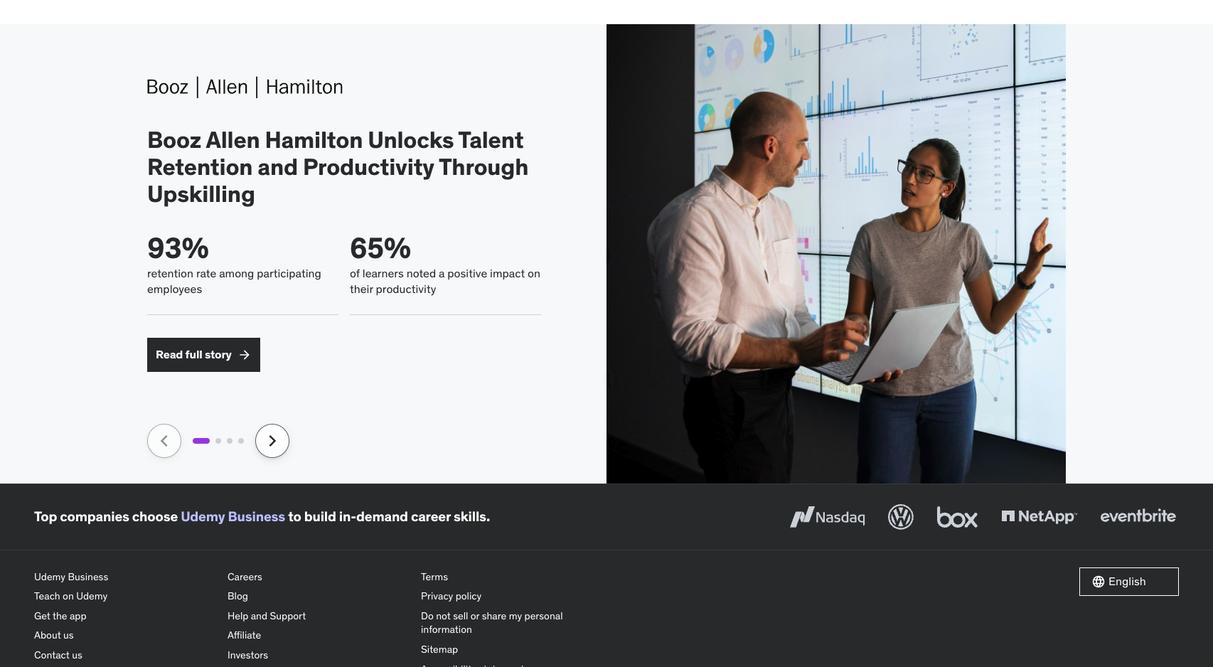 Task type: locate. For each thing, give the bounding box(es) containing it.
story
[[205, 347, 232, 361]]

1 vertical spatial and
[[251, 609, 267, 622]]

0 vertical spatial udemy
[[181, 508, 225, 525]]

help
[[228, 609, 248, 622]]

read full story
[[156, 347, 232, 361]]

us right contact at the bottom left
[[72, 649, 82, 661]]

through
[[439, 152, 529, 181]]

udemy business link up "careers" at the left of page
[[181, 508, 285, 525]]

udemy up app
[[76, 590, 108, 602]]

0 vertical spatial us
[[63, 629, 74, 642]]

1 vertical spatial on
[[63, 590, 74, 602]]

0 horizontal spatial udemy
[[34, 570, 65, 583]]

sell
[[453, 609, 468, 622]]

on right impact
[[528, 266, 540, 280]]

productivity
[[376, 282, 436, 296]]

booz allen hamilton image
[[147, 69, 343, 104]]

udemy up teach
[[34, 570, 65, 583]]

help and support link
[[228, 606, 410, 626]]

netapp image
[[998, 501, 1080, 532]]

english button
[[1080, 567, 1179, 596]]

blog link
[[228, 587, 410, 606]]

full
[[185, 347, 202, 361]]

1 horizontal spatial business
[[228, 508, 285, 525]]

business left to
[[228, 508, 285, 525]]

support
[[270, 609, 306, 622]]

top
[[34, 508, 57, 525]]

in-
[[339, 508, 356, 525]]

next image
[[261, 429, 284, 452]]

get
[[34, 609, 50, 622]]

udemy right choose
[[181, 508, 225, 525]]

1 horizontal spatial udemy
[[76, 590, 108, 602]]

previous image
[[153, 429, 176, 452]]

on
[[528, 266, 540, 280], [63, 590, 74, 602]]

0 vertical spatial business
[[228, 508, 285, 525]]

0 horizontal spatial on
[[63, 590, 74, 602]]

0 vertical spatial on
[[528, 266, 540, 280]]

among
[[219, 266, 254, 280]]

companies
[[60, 508, 129, 525]]

top companies choose udemy business to build in-demand career skills.
[[34, 508, 490, 525]]

business up app
[[68, 570, 108, 583]]

and
[[258, 152, 298, 181], [251, 609, 267, 622]]

udemy business link
[[181, 508, 285, 525], [34, 567, 216, 587]]

1 vertical spatial business
[[68, 570, 108, 583]]

investors link
[[228, 646, 410, 665]]

noted
[[407, 266, 436, 280]]

1 horizontal spatial on
[[528, 266, 540, 280]]

employees
[[147, 282, 202, 296]]

us right about
[[63, 629, 74, 642]]

english
[[1109, 574, 1146, 588]]

2 vertical spatial udemy
[[76, 590, 108, 602]]

my
[[509, 609, 522, 622]]

rate
[[196, 266, 216, 280]]

or
[[471, 609, 480, 622]]

udemy
[[181, 508, 225, 525], [34, 570, 65, 583], [76, 590, 108, 602]]

careers
[[228, 570, 262, 583]]

us
[[63, 629, 74, 642], [72, 649, 82, 661]]

on right teach
[[63, 590, 74, 602]]

impact
[[490, 266, 525, 280]]

participating
[[257, 266, 321, 280]]

blog
[[228, 590, 248, 602]]

upskilling
[[147, 179, 255, 209]]

terms privacy policy do not sell or share my personal information sitemap
[[421, 570, 563, 656]]

0 vertical spatial and
[[258, 152, 298, 181]]

2 horizontal spatial udemy
[[181, 508, 225, 525]]

teach on udemy link
[[34, 587, 216, 606]]

and inside the 'booz allen hamilton unlocks talent retention and productivity through upskilling'
[[258, 152, 298, 181]]

allen
[[206, 125, 260, 154]]

business
[[228, 508, 285, 525], [68, 570, 108, 583]]

1 vertical spatial udemy
[[34, 570, 65, 583]]

productivity
[[303, 152, 434, 181]]

personal
[[525, 609, 563, 622]]

business inside 'udemy business teach on udemy get the app about us contact us'
[[68, 570, 108, 583]]

careers blog help and support affiliate investors
[[228, 570, 306, 661]]

udemy business link up the get the app link
[[34, 567, 216, 587]]

information
[[421, 623, 472, 636]]

93%
[[147, 230, 209, 266]]

small image
[[237, 347, 252, 362]]

0 horizontal spatial business
[[68, 570, 108, 583]]



Task type: vqa. For each thing, say whether or not it's contained in the screenshot.
Revenue on the top left of page
no



Task type: describe. For each thing, give the bounding box(es) containing it.
do
[[421, 609, 434, 622]]

65%
[[350, 230, 411, 266]]

nasdaq image
[[787, 501, 868, 532]]

affiliate
[[228, 629, 261, 642]]

small image
[[1092, 574, 1106, 589]]

teach
[[34, 590, 60, 602]]

demand
[[356, 508, 408, 525]]

not
[[436, 609, 451, 622]]

and inside careers blog help and support affiliate investors
[[251, 609, 267, 622]]

careers link
[[228, 567, 410, 587]]

eventbrite image
[[1097, 501, 1179, 532]]

retention
[[147, 152, 253, 181]]

on inside 65% of learners noted a positive impact on their productivity
[[528, 266, 540, 280]]

a
[[439, 266, 445, 280]]

affiliate link
[[228, 626, 410, 646]]

privacy
[[421, 590, 453, 602]]

65% of learners noted a positive impact on their productivity
[[350, 230, 540, 296]]

93% retention rate among participating employees
[[147, 230, 321, 296]]

booz allen hamilton unlocks talent retention and productivity through upskilling
[[147, 125, 529, 209]]

0 vertical spatial udemy business link
[[181, 508, 285, 525]]

udemy business teach on udemy get the app about us contact us
[[34, 570, 108, 661]]

learners
[[363, 266, 404, 280]]

their
[[350, 282, 373, 296]]

on inside 'udemy business teach on udemy get the app about us contact us'
[[63, 590, 74, 602]]

investors
[[228, 649, 268, 661]]

career
[[411, 508, 451, 525]]

skills.
[[454, 508, 490, 525]]

contact us link
[[34, 646, 216, 665]]

read full story link
[[147, 337, 260, 372]]

terms
[[421, 570, 448, 583]]

positive
[[448, 266, 487, 280]]

policy
[[456, 590, 482, 602]]

get the app link
[[34, 606, 216, 626]]

of
[[350, 266, 360, 280]]

hamilton
[[265, 125, 363, 154]]

volkswagen image
[[885, 501, 917, 532]]

the
[[53, 609, 67, 622]]

privacy policy link
[[421, 587, 603, 606]]

talent
[[458, 125, 524, 154]]

unlocks
[[368, 125, 454, 154]]

terms link
[[421, 567, 603, 587]]

to
[[288, 508, 301, 525]]

contact
[[34, 649, 70, 661]]

about us link
[[34, 626, 216, 646]]

do not sell or share my personal information button
[[421, 606, 603, 640]]

1 vertical spatial us
[[72, 649, 82, 661]]

app
[[70, 609, 86, 622]]

retention
[[147, 266, 193, 280]]

about
[[34, 629, 61, 642]]

share
[[482, 609, 507, 622]]

1 vertical spatial udemy business link
[[34, 567, 216, 587]]

build
[[304, 508, 336, 525]]

booz
[[147, 125, 201, 154]]

sitemap
[[421, 643, 458, 656]]

read
[[156, 347, 183, 361]]

box image
[[934, 501, 981, 532]]

choose
[[132, 508, 178, 525]]

sitemap link
[[421, 640, 603, 660]]



